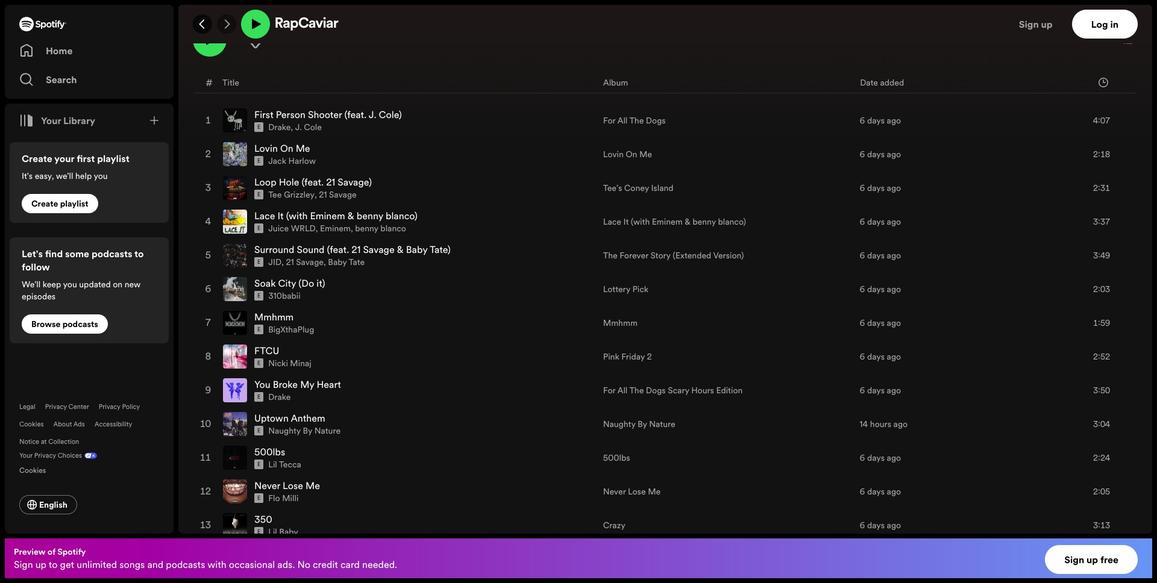 Task type: vqa. For each thing, say whether or not it's contained in the screenshot.
the right Lose
yes



Task type: locate. For each thing, give the bounding box(es) containing it.
12 6 from the top
[[860, 520, 866, 532]]

create down easy, at top left
[[31, 198, 58, 210]]

cookies down your privacy choices button
[[19, 466, 46, 476]]

about ads
[[53, 420, 85, 429]]

nicki minaj link
[[268, 358, 312, 370]]

collection
[[48, 438, 79, 447]]

0 vertical spatial (feat.
[[345, 108, 367, 121]]

eminem inside lace it (with eminem & benny blanco) e
[[310, 209, 345, 223]]

explicit element inside the ftcu cell
[[254, 359, 264, 369]]

e down 350 "link"
[[257, 529, 261, 536]]

days for ftcu
[[868, 351, 885, 363]]

explicit element
[[254, 123, 264, 132], [254, 156, 264, 166], [254, 190, 264, 200], [254, 224, 264, 233], [254, 258, 264, 267], [254, 291, 264, 301], [254, 325, 264, 335], [254, 359, 264, 369], [254, 393, 264, 402], [254, 426, 264, 436], [254, 460, 264, 470], [254, 494, 264, 504], [254, 528, 264, 537]]

explicit element inside lovin on me cell
[[254, 156, 264, 166]]

2 for from the top
[[604, 385, 616, 397]]

0 horizontal spatial you
[[63, 279, 77, 291]]

1 vertical spatial for
[[604, 385, 616, 397]]

soak city (do it) link
[[254, 277, 325, 290]]

nature down heart
[[315, 425, 341, 437]]

drake inside first person shooter (feat. j. cole) cell
[[268, 121, 291, 133]]

e inside 500lbs e
[[257, 461, 261, 469]]

baby left tate)
[[406, 243, 428, 256]]

5 explicit element from the top
[[254, 258, 264, 267]]

e down the soak
[[257, 293, 261, 300]]

1 horizontal spatial on
[[626, 148, 638, 161]]

eminem
[[310, 209, 345, 223], [652, 216, 683, 228], [320, 223, 351, 235]]

1 vertical spatial cookies link
[[19, 463, 56, 476]]

explicit element for first person shooter (feat. j. cole)
[[254, 123, 264, 132]]

21 left savage)
[[326, 176, 335, 189]]

1 horizontal spatial you
[[94, 170, 108, 182]]

e inside uptown anthem e
[[257, 428, 261, 435]]

0 horizontal spatial on
[[280, 142, 294, 155]]

7 e from the top
[[257, 326, 261, 334]]

explicit element for loop hole (feat. 21 savage)
[[254, 190, 264, 200]]

explicit element down loop at left
[[254, 190, 264, 200]]

1 horizontal spatial never
[[604, 486, 626, 498]]

drake link up lovin on me e at the top left of the page
[[268, 121, 291, 133]]

eminem down "island"
[[652, 216, 683, 228]]

blanco) up version)
[[718, 216, 746, 228]]

naughty by nature up tecca
[[268, 425, 341, 437]]

you for first
[[94, 170, 108, 182]]

0 horizontal spatial your
[[19, 452, 33, 461]]

explicit element left flo
[[254, 494, 264, 504]]

4 explicit element from the top
[[254, 224, 264, 233]]

your inside button
[[41, 114, 61, 127]]

up inside top bar and user menu element
[[1042, 17, 1053, 31]]

11 6 from the top
[[860, 486, 866, 498]]

1 vertical spatial all
[[618, 385, 628, 397]]

500lbs down uptown
[[254, 446, 285, 459]]

0 horizontal spatial never lose me link
[[254, 480, 320, 493]]

6 for never lose me
[[860, 486, 866, 498]]

explicit element inside never lose me cell
[[254, 494, 264, 504]]

ago for lovin on me
[[887, 148, 902, 161]]

2 vertical spatial podcasts
[[166, 558, 205, 572]]

nicki
[[268, 358, 288, 370]]

e left flo
[[257, 495, 261, 502]]

drake inside you broke my heart cell
[[268, 391, 291, 404]]

1 horizontal spatial 500lbs
[[604, 452, 631, 464]]

your for your privacy choices
[[19, 452, 33, 461]]

3:13 cell
[[1055, 510, 1128, 542]]

6 days ago for mmhmm
[[860, 317, 902, 329]]

& inside lace it (with eminem & benny blanco) e
[[348, 209, 354, 223]]

310babii
[[268, 290, 301, 302]]

lovin up loop at left
[[254, 142, 278, 155]]

never inside never lose me e
[[254, 480, 280, 493]]

11 6 days ago from the top
[[860, 486, 902, 498]]

songs
[[120, 558, 145, 572]]

go forward image
[[222, 19, 232, 29]]

1 vertical spatial dogs
[[646, 385, 666, 397]]

blanco) inside lace it (with eminem & benny blanco) e
[[386, 209, 418, 223]]

nature down for all the dogs scary hours edition
[[650, 419, 676, 431]]

english
[[39, 499, 67, 511]]

lose inside never lose me e
[[283, 480, 303, 493]]

days for lovin on me
[[868, 148, 885, 161]]

up left 'log'
[[1042, 17, 1053, 31]]

mmhmm link down lottery in the right of the page
[[604, 317, 638, 329]]

5 6 from the top
[[860, 250, 866, 262]]

1 horizontal spatial naughty by nature
[[604, 419, 676, 431]]

blanco) down loop hole (feat. 21 savage) cell
[[386, 209, 418, 223]]

6 for loop hole (feat. 21 savage)
[[860, 182, 866, 194]]

7 6 days ago from the top
[[860, 317, 902, 329]]

naughty by nature down for all the dogs scary hours edition
[[604, 419, 676, 431]]

all for first person shooter (feat. j. cole)
[[618, 115, 628, 127]]

5 days from the top
[[868, 250, 885, 262]]

days for loop hole (feat. 21 savage)
[[868, 182, 885, 194]]

benny for lace it (with eminem & benny blanco) e
[[357, 209, 383, 223]]

ftcu e
[[254, 344, 279, 367]]

dogs
[[646, 115, 666, 127], [646, 385, 666, 397]]

coney
[[625, 182, 649, 194]]

sign inside the sign up free button
[[1065, 554, 1085, 567]]

6 days from the top
[[868, 284, 885, 296]]

explicit element down the soak
[[254, 291, 264, 301]]

lace down tee
[[254, 209, 275, 223]]

0 vertical spatial create
[[22, 152, 52, 165]]

500lbs link up never lose me
[[604, 452, 631, 464]]

21 down juice wrld , eminem , benny blanco
[[352, 243, 361, 256]]

(feat. inside surround sound (feat. 21 savage & baby tate) e
[[327, 243, 349, 256]]

7 days from the top
[[868, 317, 885, 329]]

up for sign up free
[[1087, 554, 1099, 567]]

the
[[630, 115, 644, 127], [604, 250, 618, 262], [630, 385, 644, 397]]

on
[[280, 142, 294, 155], [626, 148, 638, 161]]

flo
[[268, 493, 280, 505]]

lovin on me
[[604, 148, 652, 161]]

5 6 days ago from the top
[[860, 250, 902, 262]]

explicit element up ftcu
[[254, 325, 264, 335]]

pink friday 2 link
[[604, 351, 652, 363]]

your library button
[[14, 109, 100, 133]]

2 days from the top
[[868, 148, 885, 161]]

explicit element for lovin on me
[[254, 156, 264, 166]]

benny for lace it (with eminem & benny blanco)
[[693, 216, 716, 228]]

0 vertical spatial drake
[[268, 121, 291, 133]]

savage up (do
[[296, 256, 324, 268]]

0 horizontal spatial naughty
[[268, 425, 301, 437]]

savage inside surround sound (feat. 21 savage & baby tate) e
[[363, 243, 395, 256]]

the for you broke my heart
[[630, 385, 644, 397]]

lace for lace it (with eminem & benny blanco) e
[[254, 209, 275, 223]]

to left get
[[49, 558, 58, 572]]

explicit element down uptown
[[254, 426, 264, 436]]

1 vertical spatial to
[[49, 558, 58, 572]]

0 vertical spatial dogs
[[646, 115, 666, 127]]

lace it (with eminem & benny blanco) link down tee grizzley , 21 savage
[[254, 209, 418, 223]]

2 horizontal spatial sign
[[1065, 554, 1085, 567]]

privacy
[[45, 403, 67, 412], [99, 403, 120, 412], [34, 452, 56, 461]]

ftcu link
[[254, 344, 279, 358]]

benny up the surround sound (feat. 21 savage & baby tate) link
[[355, 223, 379, 235]]

naughty by nature link inside uptown anthem cell
[[268, 425, 341, 437]]

10 e from the top
[[257, 428, 261, 435]]

never for never lose me e
[[254, 480, 280, 493]]

top bar and user menu element
[[178, 5, 1153, 43]]

benny right eminem link
[[357, 209, 383, 223]]

6 for soak city (do it)
[[860, 284, 866, 296]]

9 days from the top
[[868, 385, 885, 397]]

spotify image
[[19, 17, 66, 31]]

ago for ftcu
[[887, 351, 902, 363]]

naughty for the rightmost naughty by nature link
[[604, 419, 636, 431]]

e inside 350 e
[[257, 529, 261, 536]]

it up forever
[[624, 216, 629, 228]]

explicit element inside first person shooter (feat. j. cole) cell
[[254, 123, 264, 132]]

2 drake from the top
[[268, 391, 291, 404]]

8 6 from the top
[[860, 351, 866, 363]]

1 horizontal spatial nature
[[650, 419, 676, 431]]

0 vertical spatial lil
[[268, 459, 277, 471]]

days for surround sound (feat. 21 savage & baby tate)
[[868, 250, 885, 262]]

4 6 from the top
[[860, 216, 866, 228]]

no
[[298, 558, 311, 572]]

eminem up the surround sound (feat. 21 savage & baby tate) link
[[320, 223, 351, 235]]

8 6 days ago from the top
[[860, 351, 902, 363]]

1 horizontal spatial lace
[[604, 216, 622, 228]]

explicit element inside loop hole (feat. 21 savage) cell
[[254, 190, 264, 200]]

podcasts inside let's find some podcasts to follow we'll keep you updated on new episodes
[[92, 247, 132, 261]]

lil inside '350' cell
[[268, 527, 277, 539]]

ago for first person shooter (feat. j. cole)
[[887, 115, 902, 127]]

0 vertical spatial drake link
[[268, 121, 291, 133]]

10 6 days ago from the top
[[860, 452, 902, 464]]

4 e from the top
[[257, 225, 261, 232]]

(feat. down juice wrld , eminem , benny blanco
[[327, 243, 349, 256]]

2 vertical spatial the
[[630, 385, 644, 397]]

e down uptown
[[257, 428, 261, 435]]

6 for 350
[[860, 520, 866, 532]]

0 vertical spatial 21 savage link
[[319, 189, 357, 201]]

me inside never lose me e
[[306, 480, 320, 493]]

naughty by nature inside uptown anthem cell
[[268, 425, 341, 437]]

your down notice
[[19, 452, 33, 461]]

2 6 days ago from the top
[[860, 148, 902, 161]]

(do
[[299, 277, 314, 290]]

9 6 from the top
[[860, 385, 866, 397]]

& down blanco on the top
[[397, 243, 404, 256]]

1 vertical spatial drake link
[[268, 391, 291, 404]]

21 savage link up (do
[[286, 256, 324, 268]]

6 days ago for lace it (with eminem & benny blanco)
[[860, 216, 902, 228]]

lottery pick
[[604, 284, 649, 296]]

0 horizontal spatial never
[[254, 480, 280, 493]]

you for some
[[63, 279, 77, 291]]

12 6 days ago from the top
[[860, 520, 902, 532]]

to inside preview of spotify sign up to get unlimited songs and podcasts with occasional ads. no credit card needed.
[[49, 558, 58, 572]]

1 vertical spatial (feat.
[[302, 176, 324, 189]]

1 horizontal spatial naughty
[[604, 419, 636, 431]]

0 horizontal spatial 500lbs link
[[254, 446, 285, 459]]

mmhmm
[[254, 311, 294, 324], [604, 317, 638, 329]]

0 horizontal spatial naughty by nature
[[268, 425, 341, 437]]

10 explicit element from the top
[[254, 426, 264, 436]]

eminem for lace it (with eminem & benny blanco)
[[652, 216, 683, 228]]

loop hole (feat. 21 savage) link
[[254, 176, 372, 189]]

cookies up notice
[[19, 420, 44, 429]]

flo milli
[[268, 493, 299, 505]]

2 dogs from the top
[[646, 385, 666, 397]]

0 vertical spatial podcasts
[[92, 247, 132, 261]]

1 horizontal spatial &
[[397, 243, 404, 256]]

baby inside surround sound (feat. 21 savage & baby tate) e
[[406, 243, 428, 256]]

1 days from the top
[[868, 115, 885, 127]]

500lbs up never lose me
[[604, 452, 631, 464]]

ftcu cell
[[223, 341, 594, 373]]

0 vertical spatial all
[[618, 115, 628, 127]]

savage down 'benny blanco' link
[[363, 243, 395, 256]]

first person shooter (feat. j. cole) cell
[[223, 104, 594, 137]]

me for lovin on me
[[640, 148, 652, 161]]

6
[[860, 115, 866, 127], [860, 148, 866, 161], [860, 182, 866, 194], [860, 216, 866, 228], [860, 250, 866, 262], [860, 284, 866, 296], [860, 317, 866, 329], [860, 351, 866, 363], [860, 385, 866, 397], [860, 452, 866, 464], [860, 486, 866, 498], [860, 520, 866, 532]]

1 dogs from the top
[[646, 115, 666, 127]]

you inside create your first playlist it's easy, we'll help you
[[94, 170, 108, 182]]

create your first playlist it's easy, we'll help you
[[22, 152, 130, 182]]

1 horizontal spatial naughty by nature link
[[604, 419, 676, 431]]

explicit element down the you at the left bottom of page
[[254, 393, 264, 402]]

e left 'juice'
[[257, 225, 261, 232]]

e down ftcu link
[[257, 360, 261, 367]]

cookies link up notice
[[19, 420, 44, 429]]

11 days from the top
[[868, 486, 885, 498]]

12 e from the top
[[257, 495, 261, 502]]

uptown anthem e
[[254, 412, 325, 435]]

6 e from the top
[[257, 293, 261, 300]]

playlist right first
[[97, 152, 130, 165]]

1 horizontal spatial to
[[135, 247, 144, 261]]

lil inside "500lbs" cell
[[268, 459, 277, 471]]

savage up lace it (with eminem & benny blanco) e at left top
[[329, 189, 357, 201]]

naughty inside uptown anthem cell
[[268, 425, 301, 437]]

sign for sign up free
[[1065, 554, 1085, 567]]

explicit element inside uptown anthem cell
[[254, 426, 264, 436]]

the forever story (extended version) link
[[604, 250, 744, 262]]

sound
[[297, 243, 325, 256]]

cookies link
[[19, 420, 44, 429], [19, 463, 56, 476]]

podcasts inside preview of spotify sign up to get unlimited songs and podcasts with occasional ads. no credit card needed.
[[166, 558, 205, 572]]

0 horizontal spatial baby
[[279, 527, 298, 539]]

jack
[[268, 155, 286, 167]]

0 horizontal spatial by
[[303, 425, 313, 437]]

0 horizontal spatial lace it (with eminem & benny blanco) link
[[254, 209, 418, 223]]

find
[[45, 247, 63, 261]]

the down friday
[[630, 385, 644, 397]]

2 e from the top
[[257, 158, 261, 165]]

mmhmm cell
[[223, 307, 594, 340]]

e left lil tecca
[[257, 461, 261, 469]]

unlimited
[[77, 558, 117, 572]]

1 6 days ago from the top
[[860, 115, 902, 127]]

List button
[[1101, 30, 1139, 50]]

dogs left "scary"
[[646, 385, 666, 397]]

explicit element down first at the top
[[254, 123, 264, 132]]

1 explicit element from the top
[[254, 123, 264, 132]]

e left jid link
[[257, 259, 261, 266]]

on for lovin on me e
[[280, 142, 294, 155]]

all for you broke my heart
[[618, 385, 628, 397]]

1 vertical spatial podcasts
[[63, 318, 98, 330]]

e inside ftcu e
[[257, 360, 261, 367]]

by for naughty by nature link within the uptown anthem cell
[[303, 425, 313, 437]]

for for first person shooter (feat. j. cole)
[[604, 115, 616, 127]]

1 horizontal spatial your
[[41, 114, 61, 127]]

explicit element left 'juice'
[[254, 224, 264, 233]]

(with down grizzley
[[286, 209, 308, 223]]

mmhmm for mmhmm e
[[254, 311, 294, 324]]

0 horizontal spatial sign
[[14, 558, 33, 572]]

wrld
[[291, 223, 316, 235]]

lil baby link
[[268, 527, 298, 539]]

1 for from the top
[[604, 115, 616, 127]]

2 drake link from the top
[[268, 391, 291, 404]]

500lbs inside cell
[[254, 446, 285, 459]]

0 horizontal spatial up
[[35, 558, 46, 572]]

explicit element inside "500lbs" cell
[[254, 460, 264, 470]]

benny up (extended
[[693, 216, 716, 228]]

ago for loop hole (feat. 21 savage)
[[887, 182, 902, 194]]

1 horizontal spatial mmhmm
[[604, 317, 638, 329]]

baby right 350 e
[[279, 527, 298, 539]]

you
[[254, 378, 271, 391]]

1 vertical spatial cookies
[[19, 466, 46, 476]]

dogs down # row on the top of page
[[646, 115, 666, 127]]

mmhmm link
[[254, 311, 294, 324], [604, 317, 638, 329]]

500lbs e
[[254, 446, 285, 469]]

ago for soak city (do it)
[[887, 284, 902, 296]]

0 vertical spatial the
[[630, 115, 644, 127]]

podcasts right browse
[[63, 318, 98, 330]]

2 horizontal spatial &
[[685, 216, 691, 228]]

2 cookies from the top
[[19, 466, 46, 476]]

1 drake from the top
[[268, 121, 291, 133]]

1 vertical spatial drake
[[268, 391, 291, 404]]

it)
[[317, 277, 325, 290]]

6 for lace it (with eminem & benny blanco)
[[860, 216, 866, 228]]

lovin up the tee's
[[604, 148, 624, 161]]

for all the dogs scary hours edition link
[[604, 385, 743, 397]]

2 6 from the top
[[860, 148, 866, 161]]

never lose me link
[[254, 480, 320, 493], [604, 486, 661, 498]]

2 vertical spatial (feat.
[[327, 243, 349, 256]]

blanco) for lace it (with eminem & benny blanco)
[[718, 216, 746, 228]]

0 vertical spatial your
[[41, 114, 61, 127]]

2:52
[[1094, 351, 1111, 363]]

explicit element inside soak city (do it) cell
[[254, 291, 264, 301]]

notice at collection link
[[19, 438, 79, 447]]

(feat. down harlow
[[302, 176, 324, 189]]

1 vertical spatial 21 savage link
[[286, 256, 324, 268]]

podcasts
[[92, 247, 132, 261], [63, 318, 98, 330], [166, 558, 205, 572]]

1 vertical spatial lil
[[268, 527, 277, 539]]

eminem link
[[320, 223, 351, 235]]

playlist
[[97, 152, 130, 165], [60, 198, 88, 210]]

9 explicit element from the top
[[254, 393, 264, 402]]

6 for surround sound (feat. 21 savage & baby tate)
[[860, 250, 866, 262]]

2 horizontal spatial up
[[1087, 554, 1099, 567]]

on inside lovin on me e
[[280, 142, 294, 155]]

never up the crazy
[[604, 486, 626, 498]]

8 e from the top
[[257, 360, 261, 367]]

0 vertical spatial cookies link
[[19, 420, 44, 429]]

1 horizontal spatial it
[[624, 216, 629, 228]]

easy,
[[35, 170, 54, 182]]

for all the dogs link
[[604, 115, 666, 127]]

(with
[[286, 209, 308, 223], [631, 216, 650, 228]]

6 days ago for 350
[[860, 520, 902, 532]]

1 horizontal spatial by
[[638, 419, 648, 431]]

me inside lovin on me e
[[296, 142, 310, 155]]

playlist down help
[[60, 198, 88, 210]]

11 explicit element from the top
[[254, 460, 264, 470]]

create inside button
[[31, 198, 58, 210]]

2 lil from the top
[[268, 527, 277, 539]]

13 explicit element from the top
[[254, 528, 264, 537]]

it inside lace it (with eminem & benny blanco) e
[[278, 209, 284, 223]]

by inside uptown anthem cell
[[303, 425, 313, 437]]

nature for naughty by nature link within the uptown anthem cell
[[315, 425, 341, 437]]

, inside first person shooter (feat. j. cole) cell
[[291, 121, 293, 133]]

6 days ago for never lose me
[[860, 486, 902, 498]]

explicit element down 350 "link"
[[254, 528, 264, 537]]

drake up lovin on me e at the top left of the page
[[268, 121, 291, 133]]

6 for lovin on me
[[860, 148, 866, 161]]

0 horizontal spatial lovin on me link
[[254, 142, 310, 155]]

mmhmm link down 310babii
[[254, 311, 294, 324]]

21
[[326, 176, 335, 189], [319, 189, 327, 201], [352, 243, 361, 256], [286, 256, 294, 268]]

savage)
[[338, 176, 372, 189]]

4 6 days ago from the top
[[860, 216, 902, 228]]

& inside surround sound (feat. 21 savage & baby tate) e
[[397, 243, 404, 256]]

lil for 500lbs
[[268, 459, 277, 471]]

jid , 21 savage , baby tate
[[268, 256, 365, 268]]

explicit element inside surround sound (feat. 21 savage & baby tate) cell
[[254, 258, 264, 267]]

podcasts right and at bottom
[[166, 558, 205, 572]]

the left forever
[[604, 250, 618, 262]]

21 right grizzley
[[319, 189, 327, 201]]

0 horizontal spatial mmhmm
[[254, 311, 294, 324]]

13 e from the top
[[257, 529, 261, 536]]

eminem down tee grizzley , 21 savage
[[310, 209, 345, 223]]

3:13
[[1094, 520, 1111, 532]]

1 6 from the top
[[860, 115, 866, 127]]

1 horizontal spatial savage
[[329, 189, 357, 201]]

rapcaviar
[[275, 17, 339, 31]]

6 explicit element from the top
[[254, 291, 264, 301]]

21 inside the loop hole (feat. 21 savage) e
[[326, 176, 335, 189]]

your for your library
[[41, 114, 61, 127]]

j. left cole)
[[369, 108, 377, 121]]

0 vertical spatial for
[[604, 115, 616, 127]]

to up "new"
[[135, 247, 144, 261]]

0 vertical spatial cookies
[[19, 420, 44, 429]]

e down the you at the left bottom of page
[[257, 394, 261, 401]]

up for sign up
[[1042, 17, 1053, 31]]

e inside surround sound (feat. 21 savage & baby tate) e
[[257, 259, 261, 266]]

8 days from the top
[[868, 351, 885, 363]]

up left free
[[1087, 554, 1099, 567]]

1 horizontal spatial (with
[[631, 216, 650, 228]]

cookies link down your privacy choices button
[[19, 463, 56, 476]]

benny inside lace it (with eminem & benny blanco) e
[[357, 209, 383, 223]]

(feat. right shooter
[[345, 108, 367, 121]]

1 horizontal spatial never lose me link
[[604, 486, 661, 498]]

3 explicit element from the top
[[254, 190, 264, 200]]

21 inside surround sound (feat. 21 savage & baby tate) e
[[352, 243, 361, 256]]

explicit element left jack
[[254, 156, 264, 166]]

explicit element left lil tecca
[[254, 460, 264, 470]]

it down tee
[[278, 209, 284, 223]]

drake for drake
[[268, 391, 291, 404]]

1 e from the top
[[257, 124, 261, 131]]

sign inside sign up button
[[1020, 17, 1039, 31]]

explicit element inside mmhmm cell
[[254, 325, 264, 335]]

0 horizontal spatial 500lbs
[[254, 446, 285, 459]]

0 horizontal spatial naughty by nature link
[[268, 425, 341, 437]]

(with for lace it (with eminem & benny blanco)
[[631, 216, 650, 228]]

with
[[208, 558, 227, 572]]

lose for never lose me
[[628, 486, 646, 498]]

1 vertical spatial create
[[31, 198, 58, 210]]

21 savage link for hole
[[319, 189, 357, 201]]

california consumer privacy act (ccpa) opt-out icon image
[[82, 452, 97, 463]]

11 e from the top
[[257, 461, 261, 469]]

free
[[1101, 554, 1119, 567]]

0 horizontal spatial j.
[[295, 121, 302, 133]]

legal
[[19, 403, 35, 412]]

privacy up "about"
[[45, 403, 67, 412]]

baby left tate
[[328, 256, 347, 268]]

sign inside preview of spotify sign up to get unlimited songs and podcasts with occasional ads. no credit card needed.
[[14, 558, 33, 572]]

3 e from the top
[[257, 191, 261, 199]]

2 horizontal spatial savage
[[363, 243, 395, 256]]

1 horizontal spatial j.
[[369, 108, 377, 121]]

lovin for lovin on me e
[[254, 142, 278, 155]]

explicit element inside lace it (with eminem & benny blanco) cell
[[254, 224, 264, 233]]

3 6 from the top
[[860, 182, 866, 194]]

2 all from the top
[[618, 385, 628, 397]]

naughty by nature link down for all the dogs scary hours edition
[[604, 419, 676, 431]]

0 horizontal spatial (with
[[286, 209, 308, 223]]

explicit element down ftcu link
[[254, 359, 264, 369]]

lose
[[283, 480, 303, 493], [628, 486, 646, 498]]

500lbs for 500lbs e
[[254, 446, 285, 459]]

your library
[[41, 114, 95, 127]]

playlist inside button
[[60, 198, 88, 210]]

6 6 days ago from the top
[[860, 284, 902, 296]]

explicit element for 350
[[254, 528, 264, 537]]

0 horizontal spatial lose
[[283, 480, 303, 493]]

your left library
[[41, 114, 61, 127]]

nature inside uptown anthem cell
[[315, 425, 341, 437]]

never left milli
[[254, 480, 280, 493]]

# column header
[[206, 72, 213, 93]]

7 6 from the top
[[860, 317, 866, 329]]

create up easy, at top left
[[22, 152, 52, 165]]

8 explicit element from the top
[[254, 359, 264, 369]]

0 horizontal spatial lace
[[254, 209, 275, 223]]

create inside create your first playlist it's easy, we'll help you
[[22, 152, 52, 165]]

1 cookies from the top
[[19, 420, 44, 429]]

library
[[63, 114, 95, 127]]

6 days ago
[[860, 115, 902, 127], [860, 148, 902, 161], [860, 182, 902, 194], [860, 216, 902, 228], [860, 250, 902, 262], [860, 284, 902, 296], [860, 317, 902, 329], [860, 351, 902, 363], [860, 385, 902, 397], [860, 452, 902, 464], [860, 486, 902, 498], [860, 520, 902, 532]]

& left 'benny blanco' link
[[348, 209, 354, 223]]

350 cell
[[223, 510, 594, 542]]

1 vertical spatial playlist
[[60, 198, 88, 210]]

explicit element inside you broke my heart cell
[[254, 393, 264, 402]]

we'll
[[56, 170, 73, 182]]

(feat. inside the loop hole (feat. 21 savage) e
[[302, 176, 324, 189]]

2 horizontal spatial baby
[[406, 243, 428, 256]]

0 vertical spatial playlist
[[97, 152, 130, 165]]

mmhmm inside mmhmm cell
[[254, 311, 294, 324]]

explicit element left jid link
[[254, 258, 264, 267]]

j. left "cole"
[[295, 121, 302, 133]]

ago for you broke my heart
[[887, 385, 902, 397]]

sign for sign up
[[1020, 17, 1039, 31]]

lovin for lovin on me
[[604, 148, 624, 161]]

1 horizontal spatial sign
[[1020, 17, 1039, 31]]

naughty for naughty by nature link within the uptown anthem cell
[[268, 425, 301, 437]]

0 vertical spatial to
[[135, 247, 144, 261]]

e inside 'you broke my heart e'
[[257, 394, 261, 401]]

& for lace it (with eminem & benny blanco)
[[685, 216, 691, 228]]

9 6 days ago from the top
[[860, 385, 902, 397]]

5 e from the top
[[257, 259, 261, 266]]

lil baby
[[268, 527, 298, 539]]

310babii link
[[268, 290, 301, 302]]

12 days from the top
[[868, 520, 885, 532]]

dogs for first person shooter (feat. j. cole)
[[646, 115, 666, 127]]

lil for 350
[[268, 527, 277, 539]]

preview of spotify sign up to get unlimited songs and podcasts with occasional ads. no credit card needed.
[[14, 546, 397, 572]]

6 for ftcu
[[860, 351, 866, 363]]

3 days from the top
[[868, 182, 885, 194]]

mmhmm down 310babii
[[254, 311, 294, 324]]

you right keep
[[63, 279, 77, 291]]

7 explicit element from the top
[[254, 325, 264, 335]]

6 6 from the top
[[860, 284, 866, 296]]

privacy up accessibility link
[[99, 403, 120, 412]]

0 horizontal spatial nature
[[315, 425, 341, 437]]

dogs for you broke my heart
[[646, 385, 666, 397]]

9 e from the top
[[257, 394, 261, 401]]

friday
[[622, 351, 645, 363]]

1 horizontal spatial playlist
[[97, 152, 130, 165]]

first person shooter (feat. j. cole) e
[[254, 108, 402, 131]]

2 explicit element from the top
[[254, 156, 264, 166]]

6 days ago for surround sound (feat. 21 savage & baby tate)
[[860, 250, 902, 262]]

10 days from the top
[[868, 452, 885, 464]]

0 horizontal spatial to
[[49, 558, 58, 572]]

21 right jid link
[[286, 256, 294, 268]]

0 horizontal spatial &
[[348, 209, 354, 223]]

tate
[[349, 256, 365, 268]]

500lbs link
[[254, 446, 285, 459], [604, 452, 631, 464]]

some
[[65, 247, 89, 261]]

eminem for lace it (with eminem & benny blanco) e
[[310, 209, 345, 223]]

0 horizontal spatial blanco)
[[386, 209, 418, 223]]

privacy center link
[[45, 403, 89, 412]]

explicit element for you broke my heart
[[254, 393, 264, 402]]

3 6 days ago from the top
[[860, 182, 902, 194]]

1 horizontal spatial lovin on me link
[[604, 148, 652, 161]]

blanco
[[381, 223, 406, 235]]

1 vertical spatial your
[[19, 452, 33, 461]]

ago for surround sound (feat. 21 savage & baby tate)
[[887, 250, 902, 262]]

1 lil from the top
[[268, 459, 277, 471]]

(with down tee's coney island link
[[631, 216, 650, 228]]

for down pink
[[604, 385, 616, 397]]

1 vertical spatial you
[[63, 279, 77, 291]]

lace inside lace it (with eminem & benny blanco) e
[[254, 209, 275, 223]]

1 horizontal spatial blanco)
[[718, 216, 746, 228]]

4 days from the top
[[868, 216, 885, 228]]

10 6 from the top
[[860, 452, 866, 464]]

you inside let's find some podcasts to follow we'll keep you updated on new episodes
[[63, 279, 77, 291]]

browse podcasts link
[[22, 315, 108, 334]]

12 explicit element from the top
[[254, 494, 264, 504]]

up
[[1042, 17, 1053, 31], [1087, 554, 1099, 567], [35, 558, 46, 572]]

lovin inside lovin on me e
[[254, 142, 278, 155]]

0 horizontal spatial playlist
[[60, 198, 88, 210]]

1 horizontal spatial lose
[[628, 486, 646, 498]]

drake link
[[268, 121, 291, 133], [268, 391, 291, 404]]

0 horizontal spatial savage
[[296, 256, 324, 268]]

1 horizontal spatial lovin
[[604, 148, 624, 161]]

explicit element for uptown anthem
[[254, 426, 264, 436]]

up left of
[[35, 558, 46, 572]]

lace it (with eminem & benny blanco) link up the forever story (extended version) link
[[604, 216, 746, 228]]

ads.
[[278, 558, 295, 572]]

(with inside lace it (with eminem & benny blanco) e
[[286, 209, 308, 223]]

your privacy choices
[[19, 452, 82, 461]]

explicit element inside '350' cell
[[254, 528, 264, 537]]

21 for grizzley
[[319, 189, 327, 201]]

ago
[[887, 115, 902, 127], [887, 148, 902, 161], [887, 182, 902, 194], [887, 216, 902, 228], [887, 250, 902, 262], [887, 284, 902, 296], [887, 317, 902, 329], [887, 351, 902, 363], [887, 385, 902, 397], [894, 419, 908, 431], [887, 452, 902, 464], [887, 486, 902, 498], [887, 520, 902, 532]]

e up ftcu
[[257, 326, 261, 334]]

0 vertical spatial you
[[94, 170, 108, 182]]

1 all from the top
[[618, 115, 628, 127]]

drake link up uptown
[[268, 391, 291, 404]]

by down for all the dogs scary hours edition
[[638, 419, 648, 431]]

1 horizontal spatial up
[[1042, 17, 1053, 31]]



Task type: describe. For each thing, give the bounding box(es) containing it.
nature for the rightmost naughty by nature link
[[650, 419, 676, 431]]

playlist inside create your first playlist it's easy, we'll help you
[[97, 152, 130, 165]]

1 cookies link from the top
[[19, 420, 44, 429]]

lil tecca
[[268, 459, 301, 471]]

me for never lose me e
[[306, 480, 320, 493]]

21 for sound
[[352, 243, 361, 256]]

savage for (feat.
[[363, 243, 395, 256]]

savage for ,
[[329, 189, 357, 201]]

rapcaviar grid
[[179, 71, 1152, 584]]

drake , j. cole
[[268, 121, 322, 133]]

to inside let's find some podcasts to follow we'll keep you updated on new episodes
[[135, 247, 144, 261]]

me for never lose me
[[648, 486, 661, 498]]

500lbs for 500lbs
[[604, 452, 631, 464]]

e inside mmhmm e
[[257, 326, 261, 334]]

uptown
[[254, 412, 289, 425]]

1 vertical spatial the
[[604, 250, 618, 262]]

episodes
[[22, 291, 56, 303]]

6 days ago for ftcu
[[860, 351, 902, 363]]

# row
[[194, 72, 1138, 94]]

hours
[[692, 385, 715, 397]]

21 savage link for sound
[[286, 256, 324, 268]]

never lose me cell
[[223, 476, 594, 508]]

uptown anthem cell
[[223, 408, 594, 441]]

3:37
[[1094, 216, 1111, 228]]

scary
[[668, 385, 690, 397]]

card
[[341, 558, 360, 572]]

lace it (with eminem & benny blanco) link inside lace it (with eminem & benny blanco) cell
[[254, 209, 418, 223]]

surround sound (feat. 21 savage & baby tate) link
[[254, 243, 451, 256]]

center
[[69, 403, 89, 412]]

6 days ago for 500lbs
[[860, 452, 902, 464]]

main element
[[5, 5, 174, 534]]

soak city (do it) e
[[254, 277, 325, 300]]

juice wrld link
[[268, 223, 316, 235]]

tee's coney island link
[[604, 182, 674, 194]]

and
[[147, 558, 163, 572]]

get
[[60, 558, 74, 572]]

legal link
[[19, 403, 35, 412]]

days for mmhmm
[[868, 317, 885, 329]]

person
[[276, 108, 306, 121]]

cole
[[304, 121, 322, 133]]

of
[[47, 546, 55, 558]]

pink friday 2
[[604, 351, 652, 363]]

e inside lovin on me e
[[257, 158, 261, 165]]

e inside soak city (do it) e
[[257, 293, 261, 300]]

explicit element for 500lbs
[[254, 460, 264, 470]]

me for lovin on me e
[[296, 142, 310, 155]]

surround sound (feat. 21 savage & baby tate) cell
[[223, 240, 594, 272]]

explicit element for soak city (do it)
[[254, 291, 264, 301]]

milli
[[282, 493, 299, 505]]

lovin on me e
[[254, 142, 310, 165]]

6 for first person shooter (feat. j. cole)
[[860, 115, 866, 127]]

3:49
[[1094, 250, 1111, 262]]

mmhmm for mmhmm
[[604, 317, 638, 329]]

follow
[[22, 261, 50, 274]]

sign up free button
[[1046, 546, 1139, 575]]

create for playlist
[[31, 198, 58, 210]]

soak
[[254, 277, 276, 290]]

on
[[113, 279, 122, 291]]

benny for juice wrld , eminem , benny blanco
[[355, 223, 379, 235]]

crazy link
[[604, 520, 626, 532]]

keep
[[43, 279, 61, 291]]

500lbs cell
[[223, 442, 594, 475]]

explicit element for lace it (with eminem & benny blanco)
[[254, 224, 264, 233]]

1 horizontal spatial lace it (with eminem & benny blanco) link
[[604, 216, 746, 228]]

days for 500lbs
[[868, 452, 885, 464]]

your
[[54, 152, 74, 165]]

baby inside '350' cell
[[279, 527, 298, 539]]

minaj
[[290, 358, 312, 370]]

loop
[[254, 176, 277, 189]]

in
[[1111, 17, 1119, 31]]

0 horizontal spatial mmhmm link
[[254, 311, 294, 324]]

create for your
[[22, 152, 52, 165]]

lose for never lose me e
[[283, 480, 303, 493]]

350
[[254, 513, 272, 527]]

6 days ago for lovin on me
[[860, 148, 902, 161]]

explicit element for mmhmm
[[254, 325, 264, 335]]

explicit element for never lose me
[[254, 494, 264, 504]]

browse
[[31, 318, 61, 330]]

2:18
[[1094, 148, 1111, 161]]

list
[[1106, 34, 1119, 46]]

it's
[[22, 170, 33, 182]]

pick
[[633, 284, 649, 296]]

days for soak city (do it)
[[868, 284, 885, 296]]

days for lace it (with eminem & benny blanco)
[[868, 216, 885, 228]]

2:05
[[1094, 486, 1111, 498]]

1 drake link from the top
[[268, 121, 291, 133]]

surround sound (feat. 21 savage & baby tate) e
[[254, 243, 451, 266]]

& for lace it (with eminem & benny blanco) e
[[348, 209, 354, 223]]

bigxthaplug link
[[268, 324, 314, 336]]

privacy down at at the bottom left of the page
[[34, 452, 56, 461]]

duration image
[[1099, 78, 1109, 87]]

first person shooter (feat. j. cole) link
[[254, 108, 402, 121]]

privacy policy
[[99, 403, 140, 412]]

drake for drake , j. cole
[[268, 121, 291, 133]]

explicit element for ftcu
[[254, 359, 264, 369]]

1 horizontal spatial 500lbs link
[[604, 452, 631, 464]]

ago for uptown anthem
[[894, 419, 908, 431]]

date added
[[861, 76, 905, 88]]

(feat. inside first person shooter (feat. j. cole) e
[[345, 108, 367, 121]]

drake link inside you broke my heart cell
[[268, 391, 291, 404]]

broke
[[273, 378, 298, 391]]

uptown anthem link
[[254, 412, 325, 425]]

on for lovin on me
[[626, 148, 638, 161]]

log in button
[[1073, 10, 1139, 39]]

days for 350
[[868, 520, 885, 532]]

lil tecca link
[[268, 459, 301, 471]]

hole
[[279, 176, 299, 189]]

privacy for privacy center
[[45, 403, 67, 412]]

go back image
[[198, 19, 207, 29]]

harlow
[[289, 155, 316, 167]]

(with for lace it (with eminem & benny blanco) e
[[286, 209, 308, 223]]

version)
[[714, 250, 744, 262]]

2
[[647, 351, 652, 363]]

j. inside first person shooter (feat. j. cole) e
[[369, 108, 377, 121]]

preview
[[14, 546, 46, 558]]

privacy policy link
[[99, 403, 140, 412]]

let's
[[22, 247, 43, 261]]

create playlist
[[31, 198, 88, 210]]

never for never lose me
[[604, 486, 626, 498]]

blanco) for lace it (with eminem & benny blanco) e
[[386, 209, 418, 223]]

it for lace it (with eminem & benny blanco) e
[[278, 209, 284, 223]]

1:59
[[1094, 317, 1111, 329]]

duration element
[[1099, 78, 1109, 87]]

soak city (do it) cell
[[223, 273, 594, 306]]

loop hole (feat. 21 savage) cell
[[223, 172, 594, 205]]

the for first person shooter (feat. j. cole)
[[630, 115, 644, 127]]

6 for you broke my heart
[[860, 385, 866, 397]]

#
[[206, 76, 213, 89]]

2 cookies link from the top
[[19, 463, 56, 476]]

lace it (with eminem & benny blanco) cell
[[223, 206, 594, 238]]

, inside loop hole (feat. 21 savage) cell
[[315, 189, 317, 201]]

naughty by nature for naughty by nature link within the uptown anthem cell
[[268, 425, 341, 437]]

let's find some podcasts to follow we'll keep you updated on new episodes
[[22, 247, 144, 303]]

album
[[603, 76, 628, 88]]

1 horizontal spatial mmhmm link
[[604, 317, 638, 329]]

e inside never lose me e
[[257, 495, 261, 502]]

lace for lace it (with eminem & benny blanco)
[[604, 216, 622, 228]]

it for lace it (with eminem & benny blanco)
[[624, 216, 629, 228]]

days for first person shooter (feat. j. cole)
[[868, 115, 885, 127]]

6 days ago for you broke my heart
[[860, 385, 902, 397]]

(feat. for savage)
[[302, 176, 324, 189]]

browse podcasts
[[31, 318, 98, 330]]

ago for lace it (with eminem & benny blanco)
[[887, 216, 902, 228]]

explicit element for surround sound (feat. 21 savage & baby tate)
[[254, 258, 264, 267]]

6 days ago for soak city (do it)
[[860, 284, 902, 296]]

grizzley
[[284, 189, 315, 201]]

lovin on me cell
[[223, 138, 594, 171]]

(extended
[[673, 250, 712, 262]]

english button
[[19, 496, 77, 515]]

eminem for juice wrld , eminem , benny blanco
[[320, 223, 351, 235]]

ago for 350
[[887, 520, 902, 532]]

by for the rightmost naughty by nature link
[[638, 419, 648, 431]]

e inside the loop hole (feat. 21 savage) e
[[257, 191, 261, 199]]

at
[[41, 438, 47, 447]]

up inside preview of spotify sign up to get unlimited songs and podcasts with occasional ads. no credit card needed.
[[35, 558, 46, 572]]

nicki minaj
[[268, 358, 312, 370]]

days for you broke my heart
[[868, 385, 885, 397]]

e inside lace it (with eminem & benny blanco) e
[[257, 225, 261, 232]]

log in
[[1092, 17, 1119, 31]]

e inside first person shooter (feat. j. cole) e
[[257, 124, 261, 131]]

ago for 500lbs
[[887, 452, 902, 464]]

naughty by nature for the rightmost naughty by nature link
[[604, 419, 676, 431]]

ago for never lose me
[[887, 486, 902, 498]]

you broke my heart cell
[[223, 375, 594, 407]]

for for you broke my heart
[[604, 385, 616, 397]]

about
[[53, 420, 72, 429]]

hours
[[871, 419, 892, 431]]

create playlist button
[[22, 194, 98, 213]]

loop hole (feat. 21 savage) e
[[254, 176, 372, 199]]

juice
[[268, 223, 289, 235]]

2:03
[[1094, 284, 1111, 296]]

forever
[[620, 250, 649, 262]]

(feat. for savage
[[327, 243, 349, 256]]

2:24
[[1094, 452, 1111, 464]]

lovin on me link inside cell
[[254, 142, 310, 155]]

sign up button
[[1015, 10, 1073, 39]]

4:07
[[1094, 115, 1111, 127]]

6 days ago for first person shooter (feat. j. cole)
[[860, 115, 902, 127]]

1 horizontal spatial baby
[[328, 256, 347, 268]]

privacy for privacy policy
[[99, 403, 120, 412]]



